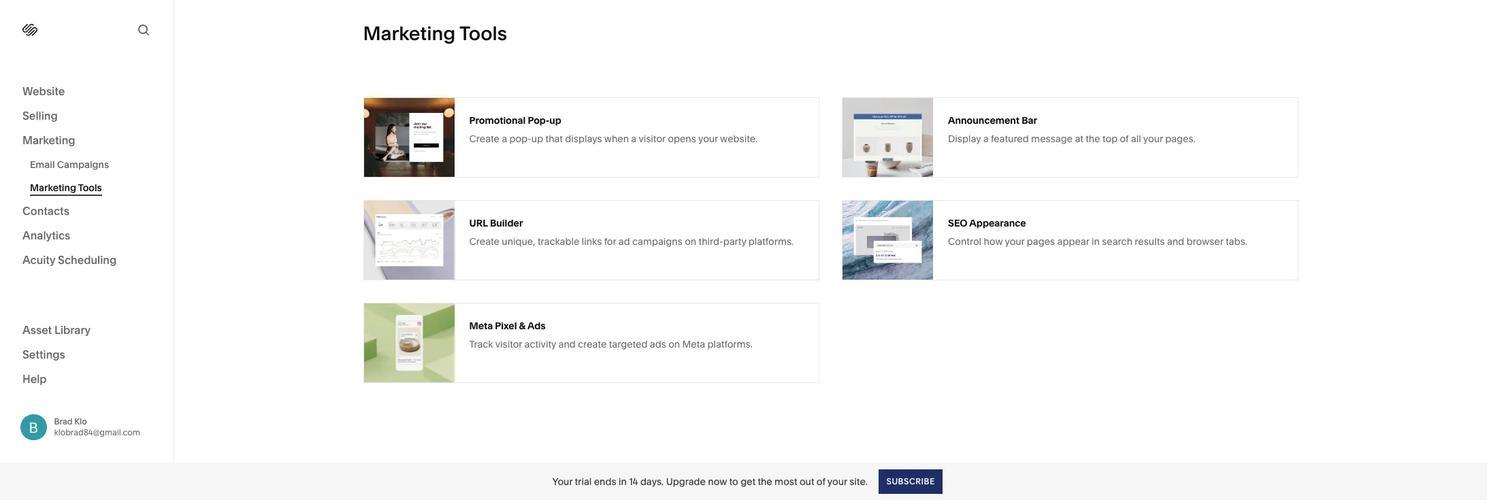 Task type: describe. For each thing, give the bounding box(es) containing it.
your
[[553, 476, 573, 488]]

website
[[22, 84, 65, 98]]

library
[[54, 323, 91, 337]]

acuity scheduling link
[[22, 253, 151, 269]]

create
[[578, 338, 607, 350]]

pixel
[[495, 320, 517, 332]]

ads
[[528, 320, 546, 332]]

unique,
[[502, 235, 536, 247]]

bar
[[1022, 114, 1038, 126]]

1 horizontal spatial marketing tools
[[363, 22, 507, 45]]

meta pixel & ads track visitor activity and create targeted ads on meta platforms.
[[469, 320, 753, 350]]

third-
[[699, 235, 724, 247]]

seo
[[948, 217, 968, 229]]

contacts
[[22, 204, 69, 218]]

of inside announcement bar display a featured message at the top of all your pages.
[[1120, 132, 1129, 145]]

asset library
[[22, 323, 91, 337]]

scheduling
[[58, 253, 117, 267]]

platforms. inside "meta pixel & ads track visitor activity and create targeted ads on meta platforms."
[[708, 338, 753, 350]]

seo appearance control how your pages appear in search results and browser tabs.
[[948, 217, 1248, 247]]

2 a from the left
[[631, 132, 637, 145]]

campaigns
[[57, 159, 109, 171]]

klo
[[74, 417, 87, 427]]

analytics link
[[22, 228, 151, 244]]

create inside the promotional pop-up create a pop-up that displays when a visitor opens your website.
[[469, 132, 500, 145]]

all
[[1131, 132, 1142, 145]]

1 horizontal spatial meta
[[683, 338, 705, 350]]

get
[[741, 476, 756, 488]]

visitor inside "meta pixel & ads track visitor activity and create targeted ads on meta platforms."
[[495, 338, 522, 350]]

0 horizontal spatial of
[[817, 476, 826, 488]]

settings
[[22, 348, 65, 361]]

top
[[1103, 132, 1118, 145]]

settings link
[[22, 347, 151, 363]]

selling
[[22, 109, 58, 123]]

email
[[30, 159, 55, 171]]

builder
[[490, 217, 523, 229]]

ads
[[650, 338, 666, 350]]

announcement bar display a featured message at the top of all your pages.
[[948, 114, 1196, 145]]

promotional
[[469, 114, 526, 126]]

tabs.
[[1226, 235, 1248, 247]]

1 horizontal spatial up
[[550, 114, 562, 126]]

promotional pop-up create a pop-up that displays when a visitor opens your website.
[[469, 114, 758, 145]]

at
[[1075, 132, 1084, 145]]

your inside "seo appearance control how your pages appear in search results and browser tabs."
[[1005, 235, 1025, 247]]

your inside the promotional pop-up create a pop-up that displays when a visitor opens your website.
[[698, 132, 718, 145]]

pop-
[[510, 132, 532, 145]]

activity
[[525, 338, 556, 350]]

that
[[546, 132, 563, 145]]

website.
[[720, 132, 758, 145]]

display
[[948, 132, 981, 145]]

opens
[[668, 132, 696, 145]]

now
[[708, 476, 727, 488]]

selling link
[[22, 108, 151, 125]]

browser
[[1187, 235, 1224, 247]]

url builder create unique, trackable links for ad campaigns on third-party platforms.
[[469, 217, 794, 247]]

url
[[469, 217, 488, 229]]

asset library link
[[22, 322, 151, 339]]



Task type: vqa. For each thing, say whether or not it's contained in the screenshot.
download corresponding to and
no



Task type: locate. For each thing, give the bounding box(es) containing it.
upgrade
[[666, 476, 706, 488]]

appearance
[[970, 217, 1027, 229]]

results
[[1135, 235, 1165, 247]]

on inside url builder create unique, trackable links for ad campaigns on third-party platforms.
[[685, 235, 697, 247]]

1 vertical spatial platforms.
[[708, 338, 753, 350]]

brad klo klobrad84@gmail.com
[[54, 417, 140, 438]]

campaigns
[[632, 235, 683, 247]]

featured
[[991, 132, 1029, 145]]

out
[[800, 476, 815, 488]]

links
[[582, 235, 602, 247]]

brad
[[54, 417, 72, 427]]

email campaigns
[[30, 159, 109, 171]]

most
[[775, 476, 798, 488]]

1 vertical spatial the
[[758, 476, 773, 488]]

create inside url builder create unique, trackable links for ad campaigns on third-party platforms.
[[469, 235, 500, 247]]

acuity
[[22, 253, 55, 267]]

platforms. inside url builder create unique, trackable links for ad campaigns on third-party platforms.
[[749, 235, 794, 247]]

your right all
[[1144, 132, 1163, 145]]

pop-
[[528, 114, 550, 126]]

1 vertical spatial and
[[559, 338, 576, 350]]

1 vertical spatial on
[[669, 338, 680, 350]]

1 vertical spatial visitor
[[495, 338, 522, 350]]

0 vertical spatial of
[[1120, 132, 1129, 145]]

pages.
[[1166, 132, 1196, 145]]

the inside announcement bar display a featured message at the top of all your pages.
[[1086, 132, 1101, 145]]

1 vertical spatial up
[[532, 132, 543, 145]]

the right at
[[1086, 132, 1101, 145]]

create down url
[[469, 235, 500, 247]]

days.
[[641, 476, 664, 488]]

0 horizontal spatial the
[[758, 476, 773, 488]]

in left search
[[1092, 235, 1100, 247]]

a
[[502, 132, 507, 145], [631, 132, 637, 145], [984, 132, 989, 145]]

1 vertical spatial marketing tools
[[30, 182, 102, 194]]

0 vertical spatial up
[[550, 114, 562, 126]]

meta right ads
[[683, 338, 705, 350]]

your
[[698, 132, 718, 145], [1144, 132, 1163, 145], [1005, 235, 1025, 247], [828, 476, 848, 488]]

for
[[604, 235, 616, 247]]

marketing tools
[[363, 22, 507, 45], [30, 182, 102, 194]]

1 vertical spatial marketing
[[22, 133, 75, 147]]

a left pop-
[[502, 132, 507, 145]]

when
[[604, 132, 629, 145]]

1 vertical spatial meta
[[683, 338, 705, 350]]

track
[[469, 338, 493, 350]]

visitor
[[639, 132, 666, 145], [495, 338, 522, 350]]

0 vertical spatial on
[[685, 235, 697, 247]]

1 vertical spatial create
[[469, 235, 500, 247]]

1 horizontal spatial the
[[1086, 132, 1101, 145]]

your inside announcement bar display a featured message at the top of all your pages.
[[1144, 132, 1163, 145]]

visitor left opens
[[639, 132, 666, 145]]

0 vertical spatial meta
[[469, 320, 493, 332]]

subscribe button
[[879, 469, 942, 494]]

your left 'site.'
[[828, 476, 848, 488]]

a inside announcement bar display a featured message at the top of all your pages.
[[984, 132, 989, 145]]

message
[[1032, 132, 1073, 145]]

how
[[984, 235, 1003, 247]]

a right when
[[631, 132, 637, 145]]

your right opens
[[698, 132, 718, 145]]

on right ads
[[669, 338, 680, 350]]

and inside "meta pixel & ads track visitor activity and create targeted ads on meta platforms."
[[559, 338, 576, 350]]

2 horizontal spatial a
[[984, 132, 989, 145]]

and inside "seo appearance control how your pages appear in search results and browser tabs."
[[1168, 235, 1185, 247]]

contacts link
[[22, 204, 151, 220]]

0 horizontal spatial tools
[[78, 182, 102, 194]]

0 horizontal spatial marketing tools
[[30, 182, 102, 194]]

1 horizontal spatial on
[[685, 235, 697, 247]]

up up that
[[550, 114, 562, 126]]

0 vertical spatial marketing
[[363, 22, 456, 45]]

a down announcement
[[984, 132, 989, 145]]

of
[[1120, 132, 1129, 145], [817, 476, 826, 488]]

tools
[[460, 22, 507, 45], [78, 182, 102, 194]]

pages
[[1027, 235, 1055, 247]]

and left create
[[559, 338, 576, 350]]

visitor inside the promotional pop-up create a pop-up that displays when a visitor opens your website.
[[639, 132, 666, 145]]

website link
[[22, 84, 151, 100]]

2 vertical spatial marketing
[[30, 182, 76, 194]]

party
[[724, 235, 747, 247]]

email campaigns link
[[30, 153, 159, 176]]

1 create from the top
[[469, 132, 500, 145]]

your trial ends in 14 days. upgrade now to get the most out of your site.
[[553, 476, 868, 488]]

0 horizontal spatial a
[[502, 132, 507, 145]]

create
[[469, 132, 500, 145], [469, 235, 500, 247]]

in inside "seo appearance control how your pages appear in search results and browser tabs."
[[1092, 235, 1100, 247]]

displays
[[565, 132, 602, 145]]

in left the 14
[[619, 476, 627, 488]]

and right results
[[1168, 235, 1185, 247]]

1 horizontal spatial and
[[1168, 235, 1185, 247]]

your right 'how'
[[1005, 235, 1025, 247]]

0 horizontal spatial in
[[619, 476, 627, 488]]

the right get
[[758, 476, 773, 488]]

meta
[[469, 320, 493, 332], [683, 338, 705, 350]]

meta up the track
[[469, 320, 493, 332]]

targeted
[[609, 338, 648, 350]]

1 vertical spatial in
[[619, 476, 627, 488]]

0 horizontal spatial on
[[669, 338, 680, 350]]

0 vertical spatial create
[[469, 132, 500, 145]]

14
[[629, 476, 638, 488]]

on
[[685, 235, 697, 247], [669, 338, 680, 350]]

subscribe
[[886, 476, 935, 486]]

0 vertical spatial marketing tools
[[363, 22, 507, 45]]

acuity scheduling
[[22, 253, 117, 267]]

analytics
[[22, 229, 70, 242]]

0 vertical spatial visitor
[[639, 132, 666, 145]]

1 horizontal spatial in
[[1092, 235, 1100, 247]]

on inside "meta pixel & ads track visitor activity and create targeted ads on meta platforms."
[[669, 338, 680, 350]]

1 horizontal spatial of
[[1120, 132, 1129, 145]]

help
[[22, 372, 47, 386]]

and
[[1168, 235, 1185, 247], [559, 338, 576, 350]]

control
[[948, 235, 982, 247]]

2 create from the top
[[469, 235, 500, 247]]

the
[[1086, 132, 1101, 145], [758, 476, 773, 488]]

1 horizontal spatial tools
[[460, 22, 507, 45]]

to
[[730, 476, 739, 488]]

klobrad84@gmail.com
[[54, 427, 140, 438]]

in
[[1092, 235, 1100, 247], [619, 476, 627, 488]]

0 horizontal spatial up
[[532, 132, 543, 145]]

visitor down pixel
[[495, 338, 522, 350]]

0 vertical spatial tools
[[460, 22, 507, 45]]

create down promotional
[[469, 132, 500, 145]]

1 a from the left
[[502, 132, 507, 145]]

announcement
[[948, 114, 1020, 126]]

3 a from the left
[[984, 132, 989, 145]]

1 horizontal spatial a
[[631, 132, 637, 145]]

1 vertical spatial tools
[[78, 182, 102, 194]]

0 vertical spatial platforms.
[[749, 235, 794, 247]]

0 horizontal spatial visitor
[[495, 338, 522, 350]]

site.
[[850, 476, 868, 488]]

marketing link
[[22, 133, 151, 149]]

search
[[1102, 235, 1133, 247]]

ends
[[594, 476, 617, 488]]

up
[[550, 114, 562, 126], [532, 132, 543, 145]]

0 vertical spatial the
[[1086, 132, 1101, 145]]

0 vertical spatial in
[[1092, 235, 1100, 247]]

marketing tools link
[[30, 176, 159, 199]]

0 horizontal spatial and
[[559, 338, 576, 350]]

on left third-
[[685, 235, 697, 247]]

help link
[[22, 371, 47, 386]]

&
[[519, 320, 526, 332]]

asset
[[22, 323, 52, 337]]

1 vertical spatial of
[[817, 476, 826, 488]]

trial
[[575, 476, 592, 488]]

of right out
[[817, 476, 826, 488]]

0 vertical spatial and
[[1168, 235, 1185, 247]]

ad
[[619, 235, 630, 247]]

up left that
[[532, 132, 543, 145]]

appear
[[1058, 235, 1090, 247]]

marketing
[[363, 22, 456, 45], [22, 133, 75, 147], [30, 182, 76, 194]]

of left all
[[1120, 132, 1129, 145]]

0 horizontal spatial meta
[[469, 320, 493, 332]]

trackable
[[538, 235, 580, 247]]

1 horizontal spatial visitor
[[639, 132, 666, 145]]



